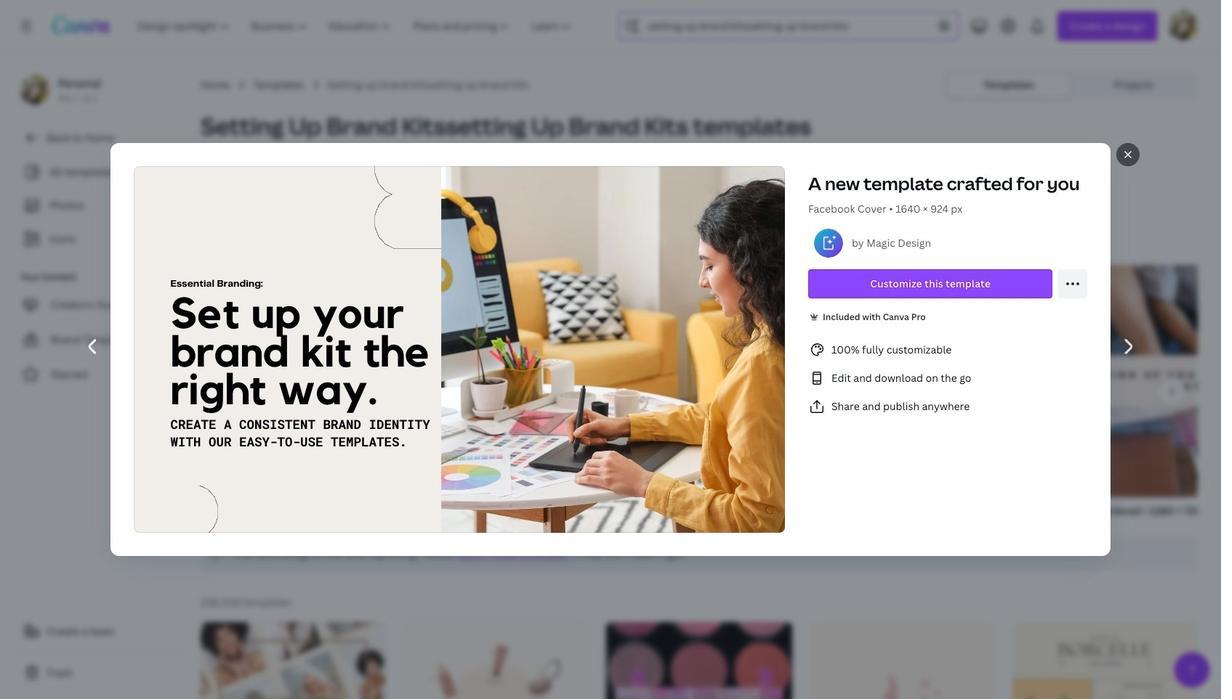 Task type: describe. For each thing, give the bounding box(es) containing it.
natural make up kits instagram post image
[[404, 623, 589, 700]]

beige elegant brand board brand kit image
[[1012, 623, 1198, 700]]

top level navigation element
[[128, 12, 584, 41]]

a4 document mock up for skin care brand image
[[201, 623, 386, 700]]



Task type: locate. For each thing, give the bounding box(es) containing it.
group
[[469, 249, 897, 533], [201, 265, 478, 520], [1043, 265, 1221, 520]]

list
[[808, 342, 1087, 416]]

None search field
[[619, 12, 959, 41]]

pink make up brand instagram story image
[[606, 623, 792, 700]]

brand beauty fashion make up therapist logo image
[[809, 623, 995, 700]]



Task type: vqa. For each thing, say whether or not it's contained in the screenshot.
1st 'Get' from the bottom of the page
no



